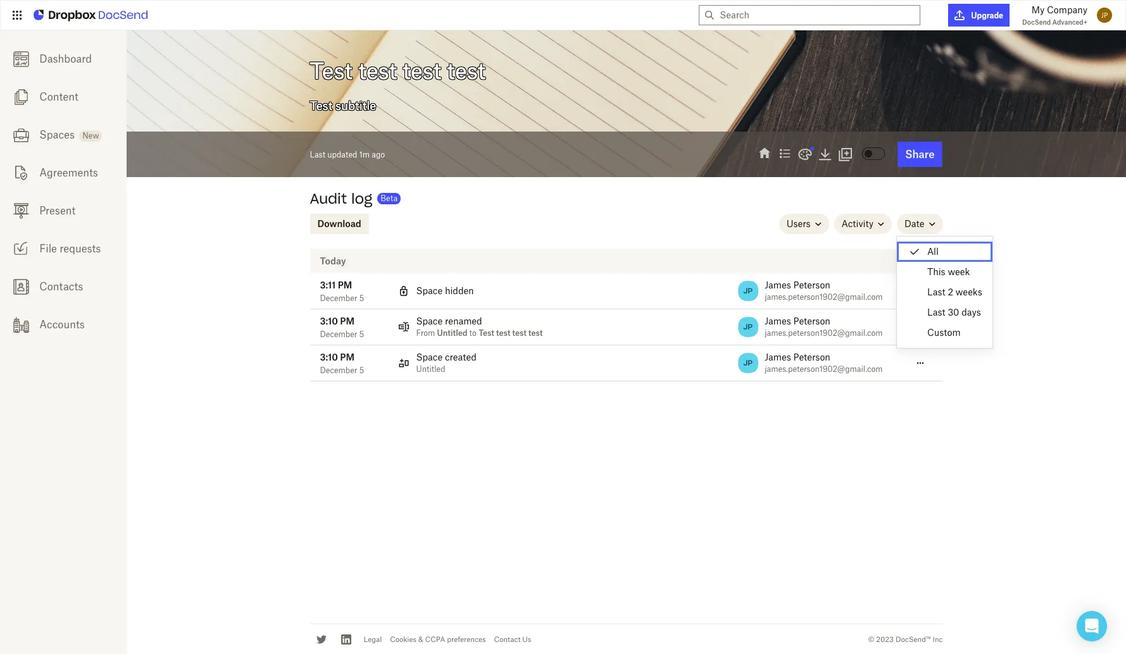 Task type: vqa. For each thing, say whether or not it's contained in the screenshot.
Dashboard
yes



Task type: describe. For each thing, give the bounding box(es) containing it.
james.peterson1902@gmail.com for 3:10 pm
[[765, 365, 883, 374]]

last for last 2 weeks
[[928, 287, 946, 298]]

my
[[1032, 4, 1045, 15]]

pm inside 3:11 pm december 5
[[338, 280, 352, 291]]

preferences
[[447, 636, 486, 645]]

today
[[320, 256, 346, 267]]

december for space renamed
[[320, 330, 357, 339]]

share button
[[898, 142, 943, 167]]

2 test from the left
[[513, 329, 527, 338]]

last updated 1m ago
[[310, 150, 385, 159]]

audit log image
[[778, 146, 793, 161]]

2023
[[877, 636, 894, 645]]

space for space hidden
[[416, 286, 443, 296]]

sidebar dashboard image
[[13, 51, 29, 67]]

contact
[[494, 636, 521, 645]]

contacts
[[39, 281, 83, 293]]

sidebar ndas image
[[13, 165, 29, 181]]

dashboard
[[39, 53, 92, 65]]

dashboard link
[[0, 40, 127, 78]]

weeks
[[956, 287, 983, 298]]

space for space renamed from untitled to test test test test
[[416, 316, 443, 327]]

2 james.peterson1902@gmail.com from the top
[[765, 329, 883, 338]]

contact us
[[494, 636, 532, 645]]

space hidden
[[416, 286, 474, 296]]

this week
[[928, 267, 970, 277]]

3 test from the left
[[529, 329, 543, 338]]

©
[[868, 636, 875, 645]]

week
[[948, 267, 970, 277]]

space for space created untitled
[[416, 352, 443, 363]]

file
[[39, 243, 57, 255]]

james for 3:11 pm
[[765, 280, 791, 291]]

december for space created
[[320, 366, 357, 376]]

© 2023 docsend™ inc
[[868, 636, 943, 645]]

contact us link
[[494, 636, 532, 645]]

last 30 days
[[928, 307, 981, 318]]

home image
[[758, 146, 773, 161]]

present
[[39, 205, 76, 217]]

cookies & ccpa preferences
[[390, 636, 486, 645]]

docsend™
[[896, 636, 931, 645]]

cookies
[[390, 636, 417, 645]]

legal link
[[364, 636, 382, 645]]

cookies & ccpa preferences link
[[390, 636, 486, 645]]

peterson for 3:11 pm
[[794, 280, 831, 291]]

hidden
[[445, 286, 474, 296]]

untitled inside space created untitled
[[416, 365, 445, 374]]

contacts link
[[0, 268, 127, 306]]

3:10 for space renamed
[[320, 316, 338, 327]]

5 for space created
[[360, 366, 364, 376]]

2 peterson from the top
[[794, 316, 831, 327]]

agreements
[[39, 167, 98, 179]]

ccpa
[[425, 636, 445, 645]]

beta
[[381, 194, 398, 203]]

us
[[523, 636, 532, 645]]

upgrade
[[972, 10, 1004, 20]]

sidebar accounts image
[[13, 317, 29, 333]]

1 test from the left
[[496, 329, 511, 338]]

share
[[906, 148, 935, 161]]

2 james peterson james.peterson1902@gmail.com from the top
[[765, 316, 883, 338]]

james.peterson1902@gmail.com for 3:11 pm
[[765, 293, 883, 302]]

3:11 pm december 5
[[320, 280, 364, 303]]

custom
[[928, 327, 961, 338]]

space renamed from untitled to test test test test
[[416, 316, 543, 338]]

file requests link
[[0, 230, 127, 268]]

30
[[948, 307, 960, 318]]

2
[[948, 287, 954, 298]]

sidebar documents image
[[13, 89, 29, 105]]

inc
[[933, 636, 943, 645]]

download
[[318, 218, 361, 229]]

peterson for 3:10 pm
[[794, 352, 831, 363]]



Task type: locate. For each thing, give the bounding box(es) containing it.
0 vertical spatial 3:10
[[320, 316, 338, 327]]

requests
[[60, 243, 101, 255]]

2 5 from the top
[[360, 330, 364, 339]]

new
[[83, 131, 99, 141]]

my company docsend advanced+
[[1023, 4, 1088, 26]]

to
[[470, 329, 477, 338]]

upgrade image
[[955, 10, 965, 20]]

december inside 3:11 pm december 5
[[320, 294, 357, 303]]

last
[[310, 150, 326, 159], [928, 287, 946, 298], [928, 307, 946, 318]]

1 horizontal spatial test
[[513, 329, 527, 338]]

0 vertical spatial pm
[[338, 280, 352, 291]]

2 vertical spatial 5
[[360, 366, 364, 376]]

2 vertical spatial space
[[416, 352, 443, 363]]

sidebar contacts image
[[13, 279, 29, 295]]

0 horizontal spatial test
[[496, 329, 511, 338]]

3 james.peterson1902@gmail.com from the top
[[765, 365, 883, 374]]

3:10
[[320, 316, 338, 327], [320, 352, 338, 363]]

1 3:10 pm december 5 from the top
[[320, 316, 364, 339]]

1 vertical spatial 3:10
[[320, 352, 338, 363]]

james
[[765, 280, 791, 291], [765, 316, 791, 327], [765, 352, 791, 363]]

0 vertical spatial 5
[[360, 294, 364, 303]]

last left 2
[[928, 287, 946, 298]]

2 vertical spatial peterson
[[794, 352, 831, 363]]

2 vertical spatial james.peterson1902@gmail.com
[[765, 365, 883, 374]]

2 3:10 from the top
[[320, 352, 338, 363]]

2 space from the top
[[416, 316, 443, 327]]

3:11
[[320, 280, 336, 291]]

james.peterson1902@gmail.com
[[765, 293, 883, 302], [765, 329, 883, 338], [765, 365, 883, 374]]

3:10 pm december 5 for space created
[[320, 352, 364, 376]]

created
[[445, 352, 477, 363]]

last left 30
[[928, 307, 946, 318]]

untitled
[[437, 329, 468, 338], [416, 365, 445, 374]]

james peterson james.peterson1902@gmail.com
[[765, 280, 883, 302], [765, 316, 883, 338], [765, 352, 883, 374]]

1 3:10 from the top
[[320, 316, 338, 327]]

test
[[479, 329, 495, 338]]

space down from at the left of the page
[[416, 352, 443, 363]]

download button
[[310, 214, 369, 234]]

0 vertical spatial 3:10 pm december 5
[[320, 316, 364, 339]]

1 december from the top
[[320, 294, 357, 303]]

3:10 pm december 5
[[320, 316, 364, 339], [320, 352, 364, 376]]

2 vertical spatial last
[[928, 307, 946, 318]]

content link
[[0, 78, 127, 116]]

0 vertical spatial james
[[765, 280, 791, 291]]

untitled down renamed
[[437, 329, 468, 338]]

1 vertical spatial james.peterson1902@gmail.com
[[765, 329, 883, 338]]

audit log
[[310, 190, 373, 208]]

date button
[[897, 214, 943, 234]]

5
[[360, 294, 364, 303], [360, 330, 364, 339], [360, 366, 364, 376]]

log
[[351, 190, 373, 208]]

pm for space created
[[340, 352, 355, 363]]

sidebar spaces image
[[13, 127, 29, 143]]

this
[[928, 267, 946, 277]]

legal
[[364, 636, 382, 645]]

1 vertical spatial 3:10 pm december 5
[[320, 352, 364, 376]]

2 vertical spatial james peterson james.peterson1902@gmail.com
[[765, 352, 883, 374]]

untitled inside space renamed from untitled to test test test test
[[437, 329, 468, 338]]

pm
[[338, 280, 352, 291], [340, 316, 355, 327], [340, 352, 355, 363]]

peterson
[[794, 280, 831, 291], [794, 316, 831, 327], [794, 352, 831, 363]]

last left updated at the top of the page
[[310, 150, 326, 159]]

2 vertical spatial james
[[765, 352, 791, 363]]

days
[[962, 307, 981, 318]]

date
[[905, 218, 925, 229]]

1 vertical spatial untitled
[[416, 365, 445, 374]]

1 vertical spatial james peterson james.peterson1902@gmail.com
[[765, 316, 883, 338]]

1 vertical spatial last
[[928, 287, 946, 298]]

space created untitled
[[416, 352, 477, 374]]

2 december from the top
[[320, 330, 357, 339]]

2 vertical spatial december
[[320, 366, 357, 376]]

test
[[496, 329, 511, 338], [513, 329, 527, 338], [529, 329, 543, 338]]

1 vertical spatial peterson
[[794, 316, 831, 327]]

0 vertical spatial james peterson james.peterson1902@gmail.com
[[765, 280, 883, 302]]

2 3:10 pm december 5 from the top
[[320, 352, 364, 376]]

1 james peterson james.peterson1902@gmail.com from the top
[[765, 280, 883, 302]]

last 2 weeks
[[928, 287, 983, 298]]

untitled down the 'created'
[[416, 365, 445, 374]]

agreements link
[[0, 154, 127, 192]]

james for 3:10 pm
[[765, 352, 791, 363]]

3 5 from the top
[[360, 366, 364, 376]]

james peterson james.peterson1902@gmail.com for 3:11 pm
[[765, 280, 883, 302]]

3 peterson from the top
[[794, 352, 831, 363]]

space inside space created untitled
[[416, 352, 443, 363]]

1 space from the top
[[416, 286, 443, 296]]

space inside space renamed from untitled to test test test test
[[416, 316, 443, 327]]

present link
[[0, 192, 127, 230]]

2 horizontal spatial test
[[529, 329, 543, 338]]

all
[[928, 246, 939, 257]]

3 james from the top
[[765, 352, 791, 363]]

company
[[1047, 4, 1088, 15]]

3:10 pm december 5 for space renamed
[[320, 316, 364, 339]]

spaces
[[39, 129, 75, 141]]

1 vertical spatial december
[[320, 330, 357, 339]]

1 vertical spatial james
[[765, 316, 791, 327]]

pm for space renamed
[[340, 316, 355, 327]]

0 vertical spatial december
[[320, 294, 357, 303]]

file requests
[[39, 243, 101, 255]]

from
[[416, 329, 435, 338]]

3 space from the top
[[416, 352, 443, 363]]

content
[[39, 91, 78, 103]]

accounts
[[39, 319, 85, 331]]

1 5 from the top
[[360, 294, 364, 303]]

2 james from the top
[[765, 316, 791, 327]]

space
[[416, 286, 443, 296], [416, 316, 443, 327], [416, 352, 443, 363]]

last for last updated 1m ago
[[310, 150, 326, 159]]

0 vertical spatial peterson
[[794, 280, 831, 291]]

5 inside 3:11 pm december 5
[[360, 294, 364, 303]]

0 vertical spatial untitled
[[437, 329, 468, 338]]

0 vertical spatial last
[[310, 150, 326, 159]]

1 vertical spatial 5
[[360, 330, 364, 339]]

docsend
[[1023, 18, 1051, 26]]

space up from at the left of the page
[[416, 316, 443, 327]]

james peterson james.peterson1902@gmail.com for 3:10 pm
[[765, 352, 883, 374]]

3 december from the top
[[320, 366, 357, 376]]

advanced+
[[1053, 18, 1088, 26]]

space left the hidden
[[416, 286, 443, 296]]

&
[[419, 636, 424, 645]]

1 james.peterson1902@gmail.com from the top
[[765, 293, 883, 302]]

3:10 for space created
[[320, 352, 338, 363]]

ago
[[372, 150, 385, 159]]

spaces new
[[39, 129, 99, 141]]

updated
[[328, 150, 357, 159]]

5 for space renamed
[[360, 330, 364, 339]]

1 peterson from the top
[[794, 280, 831, 291]]

receive image
[[13, 241, 29, 257]]

0 vertical spatial space
[[416, 286, 443, 296]]

sidebar present image
[[13, 203, 29, 219]]

1 vertical spatial space
[[416, 316, 443, 327]]

upgrade button
[[949, 4, 1010, 27]]

1 vertical spatial pm
[[340, 316, 355, 327]]

all radio item
[[897, 242, 993, 262]]

1m
[[359, 150, 370, 159]]

3 james peterson james.peterson1902@gmail.com from the top
[[765, 352, 883, 374]]

2 vertical spatial pm
[[340, 352, 355, 363]]

december
[[320, 294, 357, 303], [320, 330, 357, 339], [320, 366, 357, 376]]

last for last 30 days
[[928, 307, 946, 318]]

1 james from the top
[[765, 280, 791, 291]]

0 vertical spatial james.peterson1902@gmail.com
[[765, 293, 883, 302]]

renamed
[[445, 316, 482, 327]]

audit
[[310, 190, 347, 208]]

accounts link
[[0, 306, 127, 344]]



